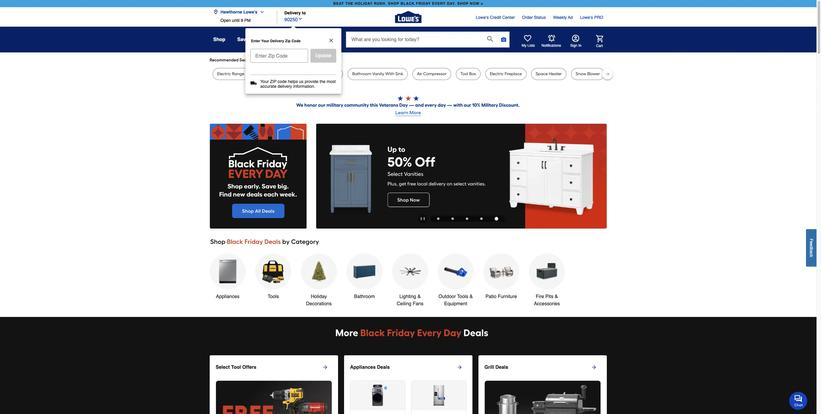 Task type: describe. For each thing, give the bounding box(es) containing it.
deals for appliances deals
[[377, 365, 390, 370]]

searches
[[239, 58, 257, 63]]

chevron down image inside 90250 button
[[298, 16, 303, 21]]

0 vertical spatial your
[[261, 39, 269, 43]]

chevron down image inside hawthorne lowe's button
[[257, 10, 265, 14]]

up to 50 percent off select vanities. plus, get free local delivery on select vanities. image
[[316, 124, 607, 229]]

b
[[809, 248, 814, 251]]

Enter Zip Code text field
[[253, 49, 306, 60]]

order
[[522, 15, 533, 20]]

select tool offers
[[216, 365, 256, 370]]

f e e d b a c k
[[809, 239, 814, 257]]

appliances deals
[[350, 365, 390, 370]]

washing
[[258, 71, 275, 76]]

machine
[[276, 71, 293, 76]]

the
[[320, 79, 325, 84]]

cart button
[[588, 35, 603, 48]]

hawthorne lowe's
[[220, 10, 257, 14]]

lowe's for lowe's credit center
[[476, 15, 489, 20]]

search image
[[487, 36, 493, 42]]

2 appliances image from the left
[[428, 385, 450, 407]]

zip
[[270, 79, 276, 84]]

scroll to item #2 element
[[445, 218, 460, 220]]

patio furniture
[[486, 294, 517, 300]]

Search Query text field
[[346, 32, 482, 47]]

installations button
[[268, 34, 296, 45]]

update
[[315, 53, 332, 58]]

order status link
[[522, 14, 546, 20]]

select
[[216, 365, 230, 370]]

2 e from the top
[[809, 244, 814, 246]]

information.
[[293, 84, 315, 89]]

lowe's home improvement account image
[[572, 35, 579, 42]]

& inside "button"
[[317, 37, 320, 42]]

for for searches
[[258, 58, 263, 63]]

cart
[[596, 44, 603, 48]]

lighting
[[399, 294, 416, 300]]

more suggestions for you link
[[276, 57, 329, 63]]

for for suggestions
[[311, 58, 317, 63]]

open
[[220, 18, 231, 23]]

recommended
[[210, 58, 239, 63]]

friday
[[416, 1, 431, 6]]

snow blower
[[576, 71, 600, 76]]

to
[[302, 11, 306, 15]]

electric for electric range
[[217, 71, 231, 76]]

scroll to item #3 element
[[460, 218, 474, 220]]

update button
[[311, 49, 336, 63]]

1 e from the top
[[809, 241, 814, 244]]

grill deals link
[[484, 360, 601, 381]]

every
[[432, 1, 446, 6]]

more suggestions for you
[[276, 58, 325, 63]]

compressor
[[423, 71, 447, 76]]

recommended searches for you heading
[[210, 57, 607, 63]]

tool box
[[460, 71, 476, 76]]

90250
[[284, 17, 298, 22]]

enter your delivery zip code
[[251, 39, 301, 43]]

blower
[[587, 71, 600, 76]]

pits
[[545, 294, 553, 300]]

savings button
[[237, 34, 256, 45]]

zip
[[285, 39, 291, 43]]

fans
[[413, 301, 423, 307]]

until
[[232, 18, 240, 23]]

sink
[[395, 71, 403, 76]]

lowe's for lowe's pro
[[580, 15, 593, 20]]

bathroom vanity
[[306, 71, 338, 76]]

lowe's pro link
[[580, 14, 603, 20]]

heater
[[549, 71, 562, 76]]

air compressor
[[417, 71, 447, 76]]

outdoor tools & equipment button
[[438, 254, 474, 308]]

0 vertical spatial arrow right image
[[596, 176, 602, 182]]

you for recommended searches for you
[[264, 58, 271, 63]]

notifications
[[541, 43, 561, 48]]

grill
[[484, 365, 494, 370]]

in
[[578, 43, 581, 48]]

decorations
[[306, 301, 332, 307]]

0 vertical spatial delivery
[[284, 11, 301, 15]]

vanity for bathroom vanity
[[327, 71, 338, 76]]

weekly
[[553, 15, 567, 20]]

0 horizontal spatial delivery
[[270, 39, 284, 43]]

2 shop from the left
[[457, 1, 469, 6]]

your inside the your zip code helps us provide the most accurate delivery information.
[[260, 79, 269, 84]]

f
[[809, 239, 814, 241]]

electric fireplace
[[490, 71, 522, 76]]

credit
[[490, 15, 501, 20]]

open until 9 pm
[[220, 18, 251, 23]]

lowe's credit center link
[[476, 14, 515, 20]]

bathroom for bathroom vanity
[[306, 71, 326, 76]]

rush.
[[374, 1, 387, 6]]

bathroom
[[354, 294, 375, 300]]

appliances button
[[210, 254, 246, 301]]

lowe's home improvement lists image
[[524, 35, 531, 42]]

status
[[534, 15, 546, 20]]

most
[[327, 79, 336, 84]]

tools inside button
[[268, 294, 279, 300]]

d
[[809, 246, 814, 248]]

9
[[241, 18, 243, 23]]

beat the holiday rush. shop black friday every day. shop now > link
[[332, 0, 484, 7]]

pm
[[244, 18, 251, 23]]

scroll to item #5 element
[[489, 217, 504, 221]]

center
[[502, 15, 515, 20]]

space
[[536, 71, 548, 76]]

hawthorne
[[220, 10, 242, 14]]



Task type: vqa. For each thing, say whether or not it's contained in the screenshot.
the installation inside the "Cabinet Installation" link
no



Task type: locate. For each thing, give the bounding box(es) containing it.
tool
[[460, 71, 468, 76]]

accurate
[[260, 84, 276, 89]]

close image
[[328, 38, 334, 43]]

1 vertical spatial chevron down image
[[298, 16, 303, 21]]

2 tools from the left
[[457, 294, 468, 300]]

tools button
[[255, 254, 291, 301]]

ceiling
[[397, 301, 411, 307]]

black friday every day. shop early. save big. find new deals each week. image
[[210, 124, 307, 229]]

vanity for bathroom vanity with sink
[[372, 71, 384, 76]]

arrow right image inside grill deals link
[[591, 365, 597, 371]]

air
[[417, 71, 422, 76]]

electric left fireplace
[[490, 71, 504, 76]]

2 bathroom from the left
[[352, 71, 371, 76]]

appliances deals link
[[350, 360, 472, 375]]

delivery up 90250 button
[[284, 11, 301, 15]]

0 vertical spatial appliances
[[216, 294, 239, 300]]

you for more suggestions for you
[[318, 58, 325, 63]]

0 vertical spatial chevron down image
[[257, 10, 265, 14]]

lowe's left 'pro'
[[580, 15, 593, 20]]

1 horizontal spatial bathroom
[[352, 71, 371, 76]]

holiday decorations
[[306, 294, 332, 307]]

& inside fire pits & accessories
[[555, 294, 558, 300]]

lists
[[527, 43, 535, 48]]

1 horizontal spatial vanity
[[372, 71, 384, 76]]

with
[[385, 71, 394, 76]]

bathroom up provide
[[306, 71, 326, 76]]

bathroom left "with"
[[352, 71, 371, 76]]

fireplace
[[505, 71, 522, 76]]

0 horizontal spatial you
[[264, 58, 271, 63]]

you left more
[[264, 58, 271, 63]]

arrow right image
[[322, 365, 328, 371], [457, 365, 463, 371]]

your down washing
[[260, 79, 269, 84]]

0 horizontal spatial electric
[[217, 71, 231, 76]]

lowe's inside button
[[243, 10, 257, 14]]

more
[[276, 58, 286, 63]]

pro
[[594, 15, 603, 20]]

lowe's home improvement logo image
[[395, 4, 421, 30]]

for right searches
[[258, 58, 263, 63]]

lowe's home improvement notification center image
[[548, 35, 555, 42]]

1 for from the left
[[258, 58, 263, 63]]

1 horizontal spatial lowe's
[[476, 15, 489, 20]]

we honor our military community on veterans day and every day with a 10 percent military discount. image
[[210, 96, 607, 118]]

diy
[[308, 37, 316, 42]]

diy & ideas button
[[308, 34, 334, 45]]

beat the holiday rush. shop black friday every day. shop now >
[[333, 1, 483, 6]]

lowe's credit center
[[476, 15, 515, 20]]

ad
[[568, 15, 573, 20]]

camera image
[[501, 37, 507, 43]]

1 vanity from the left
[[327, 71, 338, 76]]

appliances
[[216, 294, 239, 300], [350, 365, 376, 370]]

lowe's
[[243, 10, 257, 14], [476, 15, 489, 20], [580, 15, 593, 20]]

my lists link
[[522, 35, 535, 48]]

accessories
[[534, 301, 560, 307]]

&
[[317, 37, 320, 42], [418, 294, 421, 300], [470, 294, 473, 300], [555, 294, 558, 300]]

bathroom vanity with sink
[[352, 71, 403, 76]]

sign in button
[[570, 35, 581, 48]]

suggestions
[[287, 58, 310, 63]]

lighting & ceiling fans button
[[392, 254, 428, 308]]

tools
[[268, 294, 279, 300], [457, 294, 468, 300]]

us
[[299, 79, 304, 84]]

1 bathroom from the left
[[306, 71, 326, 76]]

1 deals from the left
[[377, 365, 390, 370]]

washing machine
[[258, 71, 293, 76]]

delivery to
[[284, 11, 306, 15]]

lowe's up pm
[[243, 10, 257, 14]]

you
[[264, 58, 271, 63], [318, 58, 325, 63]]

1 shop from the left
[[388, 1, 399, 6]]

1 horizontal spatial arrow right image
[[457, 365, 463, 371]]

the
[[345, 1, 353, 6]]

bathroom button
[[346, 254, 382, 301]]

90250 button
[[284, 15, 303, 23]]

2 for from the left
[[311, 58, 317, 63]]

range
[[232, 71, 244, 76]]

appliances inside button
[[216, 294, 239, 300]]

scroll to item #1 element
[[431, 218, 445, 220]]

sign in
[[570, 43, 581, 48]]

1 horizontal spatial electric
[[490, 71, 504, 76]]

more black friday every day deals. image
[[210, 322, 607, 346]]

arrow right image for appliances deals
[[457, 365, 463, 371]]

delivery
[[278, 84, 292, 89]]

0 horizontal spatial chevron down image
[[257, 10, 265, 14]]

e up b
[[809, 244, 814, 246]]

fire pits & accessories
[[534, 294, 560, 307]]

vanity up most
[[327, 71, 338, 76]]

1 you from the left
[[264, 58, 271, 63]]

c
[[809, 253, 814, 255]]

recommended searches for you
[[210, 58, 271, 63]]

order status
[[522, 15, 546, 20]]

0 horizontal spatial arrow right image
[[322, 365, 328, 371]]

0 horizontal spatial appliances
[[216, 294, 239, 300]]

& right diy
[[317, 37, 320, 42]]

1 vertical spatial arrow right image
[[591, 365, 597, 371]]

chevron down image
[[257, 10, 265, 14], [298, 16, 303, 21]]

holiday
[[311, 294, 327, 300]]

0 horizontal spatial deals
[[377, 365, 390, 370]]

lowe's left credit
[[476, 15, 489, 20]]

& left 'patio'
[[470, 294, 473, 300]]

f e e d b a c k button
[[806, 229, 817, 267]]

provide
[[305, 79, 318, 84]]

& right pits
[[555, 294, 558, 300]]

your right enter
[[261, 39, 269, 43]]

select tool offers link
[[216, 360, 332, 381]]

1 horizontal spatial deals
[[495, 365, 508, 370]]

electric down the recommended on the top of page
[[217, 71, 231, 76]]

for
[[258, 58, 263, 63], [311, 58, 317, 63]]

enter
[[251, 39, 260, 43]]

day.
[[447, 1, 456, 6]]

a
[[809, 251, 814, 253]]

outdoor
[[438, 294, 456, 300]]

tools inside outdoor tools & equipment
[[457, 294, 468, 300]]

equipment
[[444, 301, 467, 307]]

0 horizontal spatial tools
[[268, 294, 279, 300]]

1 horizontal spatial delivery
[[284, 11, 301, 15]]

1 horizontal spatial chevron down image
[[298, 16, 303, 21]]

e up the d
[[809, 241, 814, 244]]

diy & ideas
[[308, 37, 334, 42]]

installations
[[268, 37, 296, 42]]

& inside outdoor tools & equipment
[[470, 294, 473, 300]]

electric for electric fireplace
[[490, 71, 504, 76]]

shop right day.
[[457, 1, 469, 6]]

savings
[[237, 37, 256, 42]]

1 horizontal spatial for
[[311, 58, 317, 63]]

sign
[[570, 43, 577, 48]]

for left chevron right image
[[311, 58, 317, 63]]

snow
[[576, 71, 586, 76]]

shop black friday deals by category. image
[[210, 237, 607, 248]]

lowe's pro
[[580, 15, 603, 20]]

2 electric from the left
[[490, 71, 504, 76]]

0 horizontal spatial bathroom
[[306, 71, 326, 76]]

2 horizontal spatial lowe's
[[580, 15, 593, 20]]

arrow right image inside appliances deals link
[[457, 365, 463, 371]]

None search field
[[346, 31, 510, 53]]

0 horizontal spatial appliances image
[[367, 385, 389, 407]]

1 horizontal spatial tools
[[457, 294, 468, 300]]

1 arrow right image from the left
[[322, 365, 328, 371]]

location image
[[213, 10, 218, 14]]

0 horizontal spatial for
[[258, 58, 263, 63]]

patio
[[486, 294, 496, 300]]

shop right rush.
[[388, 1, 399, 6]]

vanity left "with"
[[372, 71, 384, 76]]

1 horizontal spatial shop
[[457, 1, 469, 6]]

arrow right image
[[596, 176, 602, 182], [591, 365, 597, 371]]

beat
[[333, 1, 344, 6]]

chat invite button image
[[789, 392, 808, 410]]

>
[[481, 1, 483, 6]]

1 vertical spatial appliances
[[350, 365, 376, 370]]

scroll to item #4 element
[[474, 218, 489, 220]]

0 horizontal spatial shop
[[388, 1, 399, 6]]

2 vanity from the left
[[372, 71, 384, 76]]

tool
[[231, 365, 241, 370]]

delivery left the zip
[[270, 39, 284, 43]]

2 you from the left
[[318, 58, 325, 63]]

& inside lighting & ceiling fans
[[418, 294, 421, 300]]

1 horizontal spatial appliances image
[[428, 385, 450, 407]]

0 horizontal spatial vanity
[[327, 71, 338, 76]]

appliances for appliances
[[216, 294, 239, 300]]

appliances for appliances deals
[[350, 365, 376, 370]]

chevron right image
[[325, 58, 329, 63]]

1 electric from the left
[[217, 71, 231, 76]]

1 vertical spatial your
[[260, 79, 269, 84]]

grill deals
[[484, 365, 508, 370]]

lowe's home improvement cart image
[[596, 35, 603, 42]]

2 arrow right image from the left
[[457, 365, 463, 371]]

1 appliances image from the left
[[367, 385, 389, 407]]

arrow right image inside select tool offers link
[[322, 365, 328, 371]]

appliances image
[[367, 385, 389, 407], [428, 385, 450, 407]]

0 horizontal spatial lowe's
[[243, 10, 257, 14]]

deals for grill deals
[[495, 365, 508, 370]]

1 horizontal spatial you
[[318, 58, 325, 63]]

black
[[401, 1, 415, 6]]

code
[[292, 39, 301, 43]]

1 vertical spatial delivery
[[270, 39, 284, 43]]

patio furniture button
[[483, 254, 519, 301]]

you up bathroom vanity
[[318, 58, 325, 63]]

holiday
[[355, 1, 373, 6]]

now
[[470, 1, 480, 6]]

1 tools from the left
[[268, 294, 279, 300]]

arrow right image for select tool offers
[[322, 365, 328, 371]]

box
[[469, 71, 476, 76]]

outdoor tools & equipment
[[438, 294, 473, 307]]

1 horizontal spatial appliances
[[350, 365, 376, 370]]

& up fans on the right of the page
[[418, 294, 421, 300]]

bathroom for bathroom vanity with sink
[[352, 71, 371, 76]]

2 deals from the left
[[495, 365, 508, 370]]



